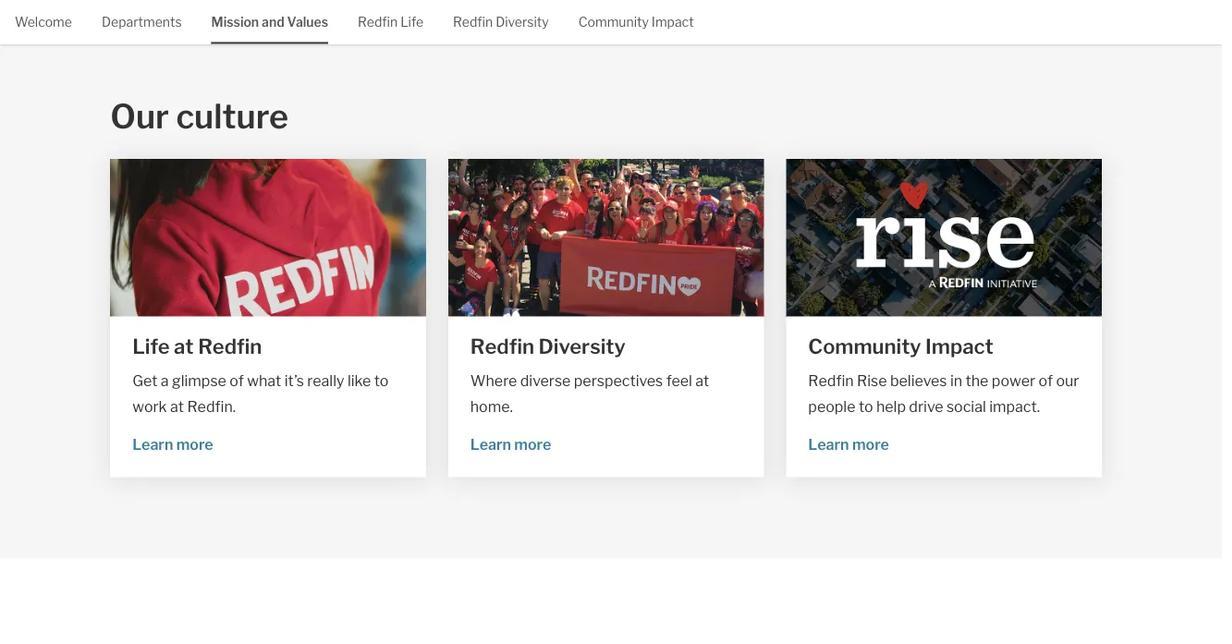 Task type: vqa. For each thing, say whether or not it's contained in the screenshot.
save
no



Task type: describe. For each thing, give the bounding box(es) containing it.
the
[[966, 372, 989, 390]]

redfin inside life at redfin link
[[198, 334, 262, 359]]

of inside get a glimpse of what it's really like to work at redfin.
[[230, 372, 244, 390]]

power
[[992, 372, 1036, 390]]

1 vertical spatial redfin diversity link
[[471, 332, 742, 361]]

more for diversity
[[515, 436, 551, 454]]

mission
[[211, 14, 259, 30]]

more for at
[[176, 436, 213, 454]]

culture
[[176, 96, 289, 137]]

life at redfin link
[[132, 332, 404, 361]]

life at redfin
[[132, 334, 262, 359]]

1 vertical spatial diversity
[[539, 334, 626, 359]]

values
[[287, 14, 328, 30]]

1 vertical spatial community impact link
[[809, 332, 1080, 361]]

to inside redfin rise believes in the power of our people to help drive social impact.
[[859, 398, 873, 416]]

0 horizontal spatial impact
[[652, 14, 694, 30]]

like
[[348, 372, 371, 390]]

redfin inside redfin rise believes in the power of our people to help drive social impact.
[[809, 372, 854, 390]]

in
[[951, 372, 963, 390]]

1 vertical spatial community
[[809, 334, 922, 359]]

redfin rise believes in the power of our people to help drive social impact.
[[809, 372, 1080, 416]]

social
[[947, 398, 987, 416]]

mission and values link
[[211, 0, 328, 42]]

departments
[[102, 14, 182, 30]]

where
[[471, 372, 517, 390]]

rise
[[857, 372, 887, 390]]

help
[[877, 398, 906, 416]]

get a glimpse of what it's really like to work at redfin.
[[132, 372, 389, 416]]

perspectives
[[574, 372, 663, 390]]

picture of redfin employee wearing a redfin hoodie image
[[110, 159, 426, 317]]

photos of redfin employees at pride event image
[[448, 159, 764, 317]]

0 vertical spatial redfin diversity
[[453, 14, 549, 30]]

learn for redfin
[[471, 436, 511, 454]]

our
[[110, 96, 169, 137]]

a
[[161, 372, 169, 390]]

redfin right redfin life
[[453, 14, 493, 30]]

of inside redfin rise believes in the power of our people to help drive social impact.
[[1039, 372, 1053, 390]]

aerial view of a community of homes image
[[786, 159, 1102, 317]]

at inside get a glimpse of what it's really like to work at redfin.
[[170, 398, 184, 416]]

to inside get a glimpse of what it's really like to work at redfin.
[[374, 372, 389, 390]]



Task type: locate. For each thing, give the bounding box(es) containing it.
more down diverse
[[515, 436, 551, 454]]

at inside where diverse perspectives feel at home.
[[696, 372, 710, 390]]

at
[[174, 334, 194, 359], [696, 372, 710, 390], [170, 398, 184, 416]]

learn more down people
[[809, 436, 890, 454]]

0 horizontal spatial of
[[230, 372, 244, 390]]

learn more
[[132, 436, 213, 454], [471, 436, 551, 454], [809, 436, 890, 454]]

believes
[[891, 372, 947, 390]]

at right the feel
[[696, 372, 710, 390]]

1 horizontal spatial learn more
[[471, 436, 551, 454]]

to right like on the left bottom of page
[[374, 372, 389, 390]]

learn more down work
[[132, 436, 213, 454]]

0 vertical spatial at
[[174, 334, 194, 359]]

redfin up people
[[809, 372, 854, 390]]

1 horizontal spatial impact
[[926, 334, 994, 359]]

1 vertical spatial life
[[132, 334, 170, 359]]

0 vertical spatial life
[[401, 14, 424, 30]]

redfin diversity
[[453, 14, 549, 30], [471, 334, 626, 359]]

2 horizontal spatial learn
[[809, 436, 850, 454]]

0 horizontal spatial life
[[132, 334, 170, 359]]

1 vertical spatial redfin diversity
[[471, 334, 626, 359]]

and
[[262, 14, 285, 30]]

2 learn more from the left
[[471, 436, 551, 454]]

0 vertical spatial redfin diversity link
[[453, 0, 549, 42]]

where diverse perspectives feel at home.
[[471, 372, 710, 416]]

1 horizontal spatial learn
[[471, 436, 511, 454]]

it's
[[285, 372, 304, 390]]

redfin
[[358, 14, 398, 30], [453, 14, 493, 30], [198, 334, 262, 359], [471, 334, 535, 359], [809, 372, 854, 390]]

2 horizontal spatial more
[[853, 436, 890, 454]]

redfin diversity link
[[453, 0, 549, 42], [471, 332, 742, 361]]

0 horizontal spatial community
[[579, 14, 649, 30]]

1 more from the left
[[176, 436, 213, 454]]

community impact
[[579, 14, 694, 30], [809, 334, 994, 359]]

3 more from the left
[[853, 436, 890, 454]]

our
[[1057, 372, 1080, 390]]

3 learn from the left
[[809, 436, 850, 454]]

diverse
[[520, 372, 571, 390]]

0 vertical spatial community impact
[[579, 14, 694, 30]]

at inside life at redfin link
[[174, 334, 194, 359]]

of left our
[[1039, 372, 1053, 390]]

feel
[[667, 372, 693, 390]]

learn more for life
[[132, 436, 213, 454]]

at up glimpse
[[174, 334, 194, 359]]

redfin life
[[358, 14, 424, 30]]

learn for community
[[809, 436, 850, 454]]

community
[[579, 14, 649, 30], [809, 334, 922, 359]]

1 horizontal spatial of
[[1039, 372, 1053, 390]]

at right work
[[170, 398, 184, 416]]

1 horizontal spatial community impact
[[809, 334, 994, 359]]

more down "help"
[[853, 436, 890, 454]]

diversity
[[496, 14, 549, 30], [539, 334, 626, 359]]

redfin.
[[187, 398, 236, 416]]

redfin up glimpse
[[198, 334, 262, 359]]

2 vertical spatial at
[[170, 398, 184, 416]]

1 learn more from the left
[[132, 436, 213, 454]]

1 horizontal spatial community impact link
[[809, 332, 1080, 361]]

0 horizontal spatial more
[[176, 436, 213, 454]]

0 horizontal spatial community impact link
[[579, 0, 694, 42]]

of left what
[[230, 372, 244, 390]]

1 vertical spatial community impact
[[809, 334, 994, 359]]

learn down work
[[132, 436, 173, 454]]

life
[[401, 14, 424, 30], [132, 334, 170, 359]]

glimpse
[[172, 372, 226, 390]]

home.
[[471, 398, 513, 416]]

work
[[132, 398, 167, 416]]

redfin right the values
[[358, 14, 398, 30]]

1 horizontal spatial community
[[809, 334, 922, 359]]

learn more for community
[[809, 436, 890, 454]]

0 horizontal spatial learn more
[[132, 436, 213, 454]]

impact.
[[990, 398, 1040, 416]]

redfin inside "redfin life" link
[[358, 14, 398, 30]]

0 horizontal spatial to
[[374, 372, 389, 390]]

really
[[307, 372, 344, 390]]

more for impact
[[853, 436, 890, 454]]

our culture
[[110, 96, 289, 137]]

mission and values
[[211, 14, 328, 30]]

get
[[132, 372, 158, 390]]

0 vertical spatial community
[[579, 14, 649, 30]]

welcome
[[15, 14, 72, 30]]

0 vertical spatial to
[[374, 372, 389, 390]]

2 of from the left
[[1039, 372, 1053, 390]]

2 learn from the left
[[471, 436, 511, 454]]

to left "help"
[[859, 398, 873, 416]]

learn more for redfin
[[471, 436, 551, 454]]

learn for life
[[132, 436, 173, 454]]

1 of from the left
[[230, 372, 244, 390]]

0 vertical spatial diversity
[[496, 14, 549, 30]]

1 learn from the left
[[132, 436, 173, 454]]

1 vertical spatial to
[[859, 398, 873, 416]]

what
[[247, 372, 281, 390]]

learn down people
[[809, 436, 850, 454]]

0 horizontal spatial learn
[[132, 436, 173, 454]]

welcome link
[[15, 0, 72, 42]]

learn
[[132, 436, 173, 454], [471, 436, 511, 454], [809, 436, 850, 454]]

more down 'redfin.'
[[176, 436, 213, 454]]

community impact link
[[579, 0, 694, 42], [809, 332, 1080, 361]]

1 vertical spatial at
[[696, 372, 710, 390]]

1 horizontal spatial more
[[515, 436, 551, 454]]

0 horizontal spatial community impact
[[579, 14, 694, 30]]

0 vertical spatial impact
[[652, 14, 694, 30]]

learn down home. on the left bottom of the page
[[471, 436, 511, 454]]

departments link
[[102, 0, 182, 42]]

1 vertical spatial impact
[[926, 334, 994, 359]]

drive
[[909, 398, 944, 416]]

people
[[809, 398, 856, 416]]

2 more from the left
[[515, 436, 551, 454]]

redfin up where
[[471, 334, 535, 359]]

learn more down home. on the left bottom of the page
[[471, 436, 551, 454]]

1 horizontal spatial to
[[859, 398, 873, 416]]

impact
[[652, 14, 694, 30], [926, 334, 994, 359]]

3 learn more from the left
[[809, 436, 890, 454]]

redfin life link
[[358, 0, 424, 42]]

of
[[230, 372, 244, 390], [1039, 372, 1053, 390]]

to
[[374, 372, 389, 390], [859, 398, 873, 416]]

more
[[176, 436, 213, 454], [515, 436, 551, 454], [853, 436, 890, 454]]

2 horizontal spatial learn more
[[809, 436, 890, 454]]

0 vertical spatial community impact link
[[579, 0, 694, 42]]

1 horizontal spatial life
[[401, 14, 424, 30]]



